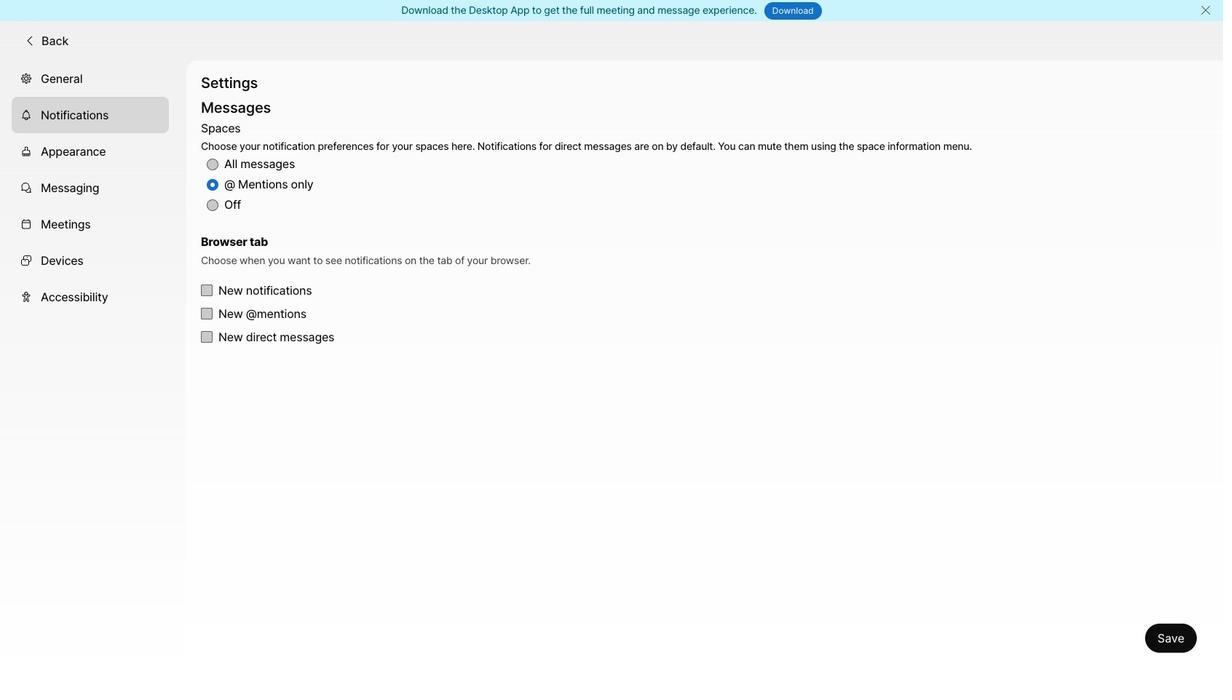 Task type: locate. For each thing, give the bounding box(es) containing it.
general tab
[[12, 60, 169, 97]]

notifications tab
[[12, 97, 169, 133]]

appearance tab
[[12, 133, 169, 169]]

@ Mentions only radio
[[207, 179, 218, 191]]

messaging tab
[[12, 169, 169, 206]]

option group
[[201, 118, 972, 216]]



Task type: describe. For each thing, give the bounding box(es) containing it.
Off radio
[[207, 200, 218, 211]]

devices tab
[[12, 242, 169, 279]]

All messages radio
[[207, 159, 218, 170]]

cancel_16 image
[[1200, 4, 1212, 16]]

accessibility tab
[[12, 279, 169, 315]]

meetings tab
[[12, 206, 169, 242]]

settings navigation
[[0, 60, 186, 677]]



